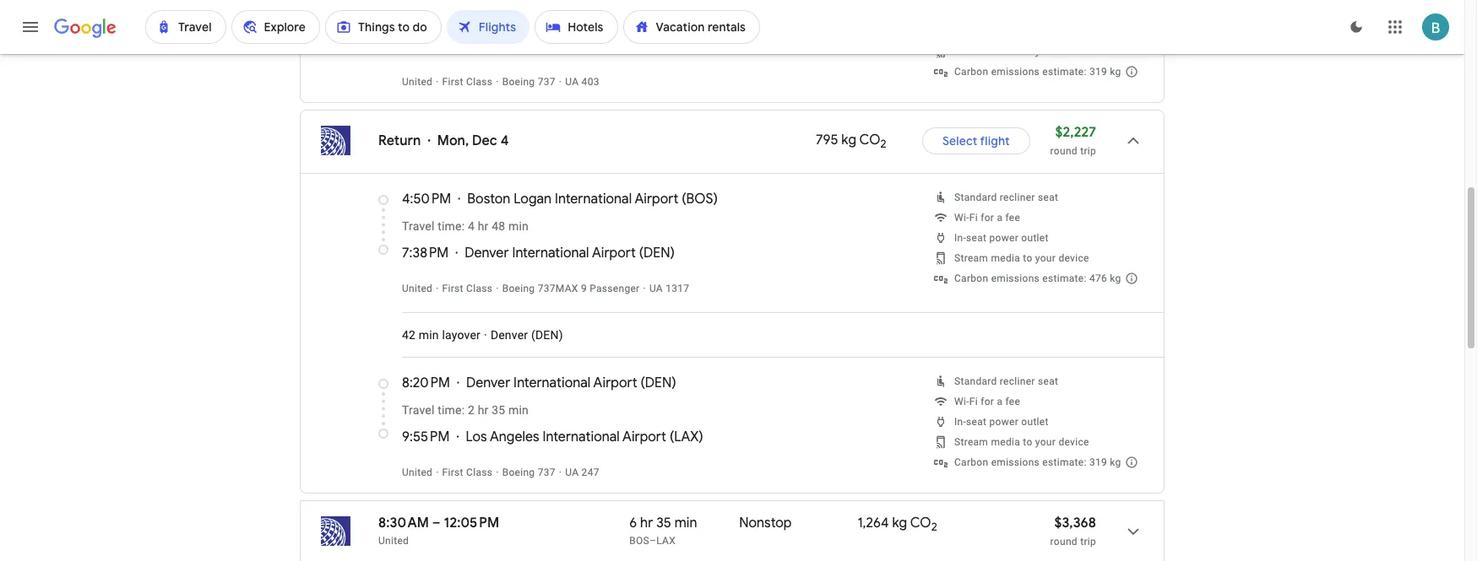 Task type: vqa. For each thing, say whether or not it's contained in the screenshot.
1st In-seat power outlet from the bottom
yes



Task type: describe. For each thing, give the bounding box(es) containing it.
a for los angeles international airport ( lax )
[[997, 396, 1003, 408]]

class for 8:20 pm
[[466, 467, 493, 479]]

ua 403
[[565, 76, 600, 88]]

1 carbon emissions estimate: 319 kilograms element from the top
[[955, 66, 1122, 78]]

travel for 4:50 pm
[[402, 220, 435, 233]]

1 horizontal spatial  image
[[559, 467, 562, 479]]

7:38 pm
[[402, 245, 449, 262]]

1 device from the top
[[1059, 46, 1090, 57]]

8:30 am
[[379, 515, 429, 532]]

kg inside the 1,264 kg co 2
[[893, 515, 908, 532]]

247
[[582, 467, 600, 479]]

0 vertical spatial den
[[644, 245, 671, 262]]

3368 US dollars text field
[[1055, 515, 1097, 532]]

2 inside the 1,264 kg co 2
[[932, 521, 938, 535]]

42
[[402, 329, 416, 342]]

round for $2,227
[[1051, 145, 1078, 157]]

1 stream media to your device from the top
[[955, 46, 1090, 57]]

carbon emissions estimate: 476 kg
[[955, 273, 1122, 285]]

travel time: 2 hr 33 min
[[402, 13, 529, 26]]

dec
[[472, 133, 498, 150]]

round for $3,368
[[1051, 537, 1078, 548]]

united for ua 247
[[402, 467, 433, 479]]

stream for denver international airport ( den )
[[955, 253, 989, 264]]

4:50 pm
[[402, 191, 451, 208]]

power for denver international airport ( den )
[[990, 232, 1019, 244]]

1 your from the top
[[1036, 46, 1056, 57]]

Departure time: 8:30 AM. text field
[[379, 515, 429, 532]]

1 vertical spatial denver international airport ( den )
[[466, 375, 677, 392]]

0 horizontal spatial  image
[[457, 375, 460, 392]]

travel for 8:20 pm
[[402, 404, 435, 417]]

wi-fi for a fee for los angeles international airport ( lax )
[[955, 396, 1021, 408]]

los angeles international airport ( lax ) for 3:08 pm
[[467, 38, 704, 55]]

2 carbon emissions estimate: 319 kg from the top
[[955, 457, 1122, 469]]

to for los angeles international airport ( lax )
[[1023, 437, 1033, 449]]

first for 8:20 pm
[[442, 467, 464, 479]]

recliner for denver international airport ( den )
[[1000, 192, 1036, 204]]

4 for time:
[[468, 220, 475, 233]]

boeing for 8:20 pm
[[502, 467, 535, 479]]

logan
[[514, 191, 552, 208]]

select flight
[[943, 134, 1010, 149]]

emissions for los angeles international airport ( lax )
[[992, 457, 1040, 469]]

travel time: 2 hr 35 min
[[402, 404, 529, 417]]

1 to from the top
[[1023, 46, 1033, 57]]

hr inside 6 hr 35 min bos – lax
[[641, 515, 653, 532]]

standard for los angeles international airport ( lax )
[[955, 376, 998, 388]]

media for denver international airport ( den )
[[992, 253, 1021, 264]]

12:05 pm
[[444, 515, 499, 532]]

international up 737max
[[512, 245, 589, 262]]

1 first class from the top
[[442, 76, 493, 88]]

$3,368
[[1055, 515, 1097, 532]]

ua for airport
[[650, 283, 663, 295]]

denver for denver international airport
[[465, 245, 509, 262]]

33
[[492, 13, 506, 26]]

0 vertical spatial denver international airport ( den )
[[465, 245, 675, 262]]

estimate: for los angeles international airport ( lax )
[[1043, 457, 1087, 469]]

fee for los angeles international airport ( lax )
[[1006, 396, 1021, 408]]

trip for $3,368
[[1081, 537, 1097, 548]]

device for los angeles international airport ( lax )
[[1059, 437, 1090, 449]]

united for ua 403
[[402, 76, 433, 88]]

travel time: 4 hr 48 min
[[402, 220, 529, 233]]

bos inside 6 hr 35 min bos – lax
[[630, 536, 650, 548]]

$3,368 round trip
[[1051, 515, 1097, 548]]

8:30 am – 12:05 pm united
[[379, 515, 499, 548]]

795 kg co 2
[[816, 132, 887, 152]]

0 horizontal spatial 35
[[492, 404, 506, 417]]

your for los angeles international airport ( lax )
[[1036, 437, 1056, 449]]

fi for los angeles international airport ( lax )
[[970, 396, 978, 408]]

1 time: from the top
[[438, 13, 465, 26]]

1,264 kg co 2
[[858, 515, 938, 535]]

flight details. leaves boston logan international airport at 8:30 am on monday, december 4 and arrives at los angeles international airport at 12:05 pm on monday, december 4. image
[[1114, 512, 1154, 553]]

carbon for los angeles international airport ( lax )
[[955, 457, 989, 469]]

power for los angeles international airport ( lax )
[[990, 417, 1019, 428]]

for for los angeles international airport ( lax )
[[981, 396, 995, 408]]

Departure time: 8:20 PM. text field
[[402, 375, 450, 392]]

1317
[[666, 283, 690, 295]]

standard recliner seat for los angeles international airport ( lax )
[[955, 376, 1059, 388]]

in- for denver international airport ( den )
[[955, 232, 967, 244]]

kg inside 795 kg co 2
[[842, 132, 857, 149]]

a for denver international airport ( den )
[[997, 212, 1003, 224]]

Arrival time: 7:38 PM. text field
[[402, 245, 449, 262]]

1 media from the top
[[992, 46, 1021, 57]]

2 vertical spatial den
[[645, 375, 672, 392]]

Arrival time: 3:08 PM. text field
[[402, 38, 450, 55]]

6
[[630, 515, 637, 532]]

mon, dec 4
[[438, 133, 509, 150]]

los for 3:08 pm
[[467, 38, 488, 55]]

media for los angeles international airport ( lax )
[[992, 437, 1021, 449]]

Departure time: 4:50 PM. text field
[[402, 191, 451, 208]]

fee for denver international airport ( den )
[[1006, 212, 1021, 224]]

airport for 9:55 pm
[[623, 429, 667, 446]]

boston
[[468, 191, 511, 208]]

9:55 pm
[[402, 429, 450, 446]]

your for denver international airport ( den )
[[1036, 253, 1056, 264]]

change appearance image
[[1337, 7, 1377, 47]]

time: for 4:50 pm
[[438, 220, 465, 233]]

in- for los angeles international airport ( lax )
[[955, 417, 967, 428]]

emissions for denver international airport ( den )
[[992, 273, 1040, 285]]

passenger
[[590, 283, 640, 295]]

stream for los angeles international airport ( lax )
[[955, 437, 989, 449]]

class for 4:50 pm
[[466, 283, 493, 295]]

737max
[[538, 283, 578, 295]]

min for travel time: 2 hr 35 min
[[509, 404, 529, 417]]

2 carbon emissions estimate: 319 kilograms element from the top
[[955, 457, 1122, 469]]

0 vertical spatial ua
[[565, 76, 579, 88]]



Task type: locate. For each thing, give the bounding box(es) containing it.
2 first from the top
[[442, 283, 464, 295]]

1 outlet from the top
[[1022, 232, 1049, 244]]

– inside 6 hr 35 min bos – lax
[[650, 536, 657, 548]]

standard
[[955, 192, 998, 204], [955, 376, 998, 388]]

48
[[492, 220, 506, 233]]

2 737 from the top
[[538, 467, 556, 479]]

airport
[[623, 38, 667, 55], [635, 191, 679, 208], [592, 245, 636, 262], [594, 375, 638, 392], [623, 429, 667, 446]]

1 power from the top
[[990, 232, 1019, 244]]

device up $3,368
[[1059, 437, 1090, 449]]

1 vertical spatial a
[[997, 396, 1003, 408]]

1 vertical spatial media
[[992, 253, 1021, 264]]

2 to from the top
[[1023, 253, 1033, 264]]

boeing 737 left ua 403
[[502, 76, 556, 88]]

1 vertical spatial den
[[536, 329, 559, 342]]

fee
[[1006, 212, 1021, 224], [1006, 396, 1021, 408]]

round inside $2,227 round trip
[[1051, 145, 1078, 157]]

nonstop flight. element
[[740, 515, 792, 535]]

0 vertical spatial carbon emissions estimate: 319 kilograms element
[[955, 66, 1122, 78]]

6 hr 35 min bos – lax
[[630, 515, 698, 548]]

boeing
[[502, 76, 535, 88], [502, 283, 535, 295], [502, 467, 535, 479]]

0 vertical spatial first
[[442, 76, 464, 88]]

3 first from the top
[[442, 467, 464, 479]]

2 carbon from the top
[[955, 273, 989, 285]]

1 vertical spatial ua
[[650, 283, 663, 295]]

denver down "48"
[[465, 245, 509, 262]]

0 vertical spatial stream media to your device
[[955, 46, 1090, 57]]

1 vertical spatial in-
[[955, 417, 967, 428]]

1 carbon from the top
[[955, 66, 989, 78]]

los angeles international airport ( lax ) up ua 403
[[467, 38, 704, 55]]

2 stream from the top
[[955, 253, 989, 264]]

fi
[[970, 212, 978, 224], [970, 396, 978, 408]]

42 min layover
[[402, 329, 481, 342]]

0 vertical spatial stream
[[955, 46, 989, 57]]

carbon emissions estimate: 319 kilograms element up the $3,368 text field
[[955, 457, 1122, 469]]

1 737 from the top
[[538, 76, 556, 88]]

min down denver ( den )
[[509, 404, 529, 417]]

0 vertical spatial estimate:
[[1043, 66, 1087, 78]]

2 boeing from the top
[[502, 283, 535, 295]]

2 vertical spatial emissions
[[992, 457, 1040, 469]]

2 power from the top
[[990, 417, 1019, 428]]

international down denver ( den )
[[514, 375, 591, 392]]

leaves boston logan international airport at 8:30 am on monday, december 4 and arrives at los angeles international airport at 12:05 pm on monday, december 4. element
[[379, 515, 499, 532]]

$2,227 round trip
[[1051, 124, 1097, 157]]

co right 1,264
[[911, 515, 932, 532]]

1 vertical spatial travel
[[402, 220, 435, 233]]

device
[[1059, 46, 1090, 57], [1059, 253, 1090, 264], [1059, 437, 1090, 449]]

carbon
[[955, 66, 989, 78], [955, 273, 989, 285], [955, 457, 989, 469]]

international for 9:55 pm
[[543, 429, 620, 446]]

denver international airport ( den )
[[465, 245, 675, 262], [466, 375, 677, 392]]

flight
[[981, 134, 1010, 149]]

–
[[432, 515, 441, 532], [650, 536, 657, 548]]

carbon emissions estimate: 476 kilograms element
[[955, 273, 1122, 285]]

2 vertical spatial first class
[[442, 467, 493, 479]]

3 estimate: from the top
[[1043, 457, 1087, 469]]

1 horizontal spatial 35
[[657, 515, 672, 532]]

2 device from the top
[[1059, 253, 1090, 264]]

international
[[544, 38, 621, 55], [555, 191, 632, 208], [512, 245, 589, 262], [514, 375, 591, 392], [543, 429, 620, 446]]

 image left ua 247
[[559, 467, 562, 479]]

ua
[[565, 76, 579, 88], [650, 283, 663, 295], [565, 467, 579, 479]]

main menu image
[[20, 17, 41, 37]]

3 time: from the top
[[438, 404, 465, 417]]

1 vertical spatial carbon emissions estimate: 319 kilograms element
[[955, 457, 1122, 469]]

angeles
[[491, 38, 540, 55], [490, 429, 540, 446]]

0 vertical spatial trip
[[1081, 145, 1097, 157]]

your
[[1036, 46, 1056, 57], [1036, 253, 1056, 264], [1036, 437, 1056, 449]]

1 vertical spatial wi-fi for a fee
[[955, 396, 1021, 408]]

1 vertical spatial 35
[[657, 515, 672, 532]]

Arrival time: 12:05 PM. text field
[[444, 515, 499, 532]]

737 left ua 247
[[538, 467, 556, 479]]

min
[[509, 13, 529, 26], [509, 220, 529, 233], [419, 329, 439, 342], [509, 404, 529, 417], [675, 515, 698, 532]]

0 vertical spatial media
[[992, 46, 1021, 57]]

united down 8:30 am
[[379, 536, 409, 548]]

los
[[467, 38, 488, 55], [466, 429, 487, 446]]

first class for 8:20 pm
[[442, 467, 493, 479]]

1 trip from the top
[[1081, 145, 1097, 157]]

0 vertical spatial co
[[860, 132, 881, 149]]

319 up $2,227 text box
[[1090, 66, 1108, 78]]

denver ( den )
[[491, 329, 563, 342]]

2 stream media to your device from the top
[[955, 253, 1090, 264]]

0 horizontal spatial co
[[860, 132, 881, 149]]

trip down the $3,368 text field
[[1081, 537, 1097, 548]]

1 horizontal spatial –
[[650, 536, 657, 548]]

0 vertical spatial denver
[[465, 245, 509, 262]]

0 horizontal spatial –
[[432, 515, 441, 532]]

class
[[466, 76, 493, 88], [466, 283, 493, 295], [466, 467, 493, 479]]

2 first class from the top
[[442, 283, 493, 295]]

min for travel time: 4 hr 48 min
[[509, 220, 529, 233]]

united
[[402, 76, 433, 88], [402, 283, 433, 295], [402, 467, 433, 479], [379, 536, 409, 548]]

hr for 35
[[478, 404, 489, 417]]

1 boeing 737 from the top
[[502, 76, 556, 88]]

2 outlet from the top
[[1022, 417, 1049, 428]]

9
[[581, 283, 587, 295]]

1 class from the top
[[466, 76, 493, 88]]

denver international airport ( den ) down denver ( den )
[[466, 375, 677, 392]]

co right 795
[[860, 132, 881, 149]]

travel up arrival time: 3:08 pm. text box
[[402, 13, 435, 26]]

1 vertical spatial round
[[1051, 537, 1078, 548]]

0 vertical spatial boeing 737
[[502, 76, 556, 88]]

2 class from the top
[[466, 283, 493, 295]]

denver right layover
[[491, 329, 528, 342]]

0 vertical spatial los
[[467, 38, 488, 55]]

4 right dec
[[501, 133, 509, 150]]

angeles for 3:08 pm
[[491, 38, 540, 55]]

wi-fi for a fee for denver international airport ( den )
[[955, 212, 1021, 224]]

0 vertical spatial boeing
[[502, 76, 535, 88]]

stream media to your device for denver international airport ( den )
[[955, 253, 1090, 264]]

power
[[990, 232, 1019, 244], [990, 417, 1019, 428]]

2 emissions from the top
[[992, 273, 1040, 285]]

min right 33
[[509, 13, 529, 26]]

round down the $3,368 text field
[[1051, 537, 1078, 548]]

1 fee from the top
[[1006, 212, 1021, 224]]

1 fi from the top
[[970, 212, 978, 224]]

0 horizontal spatial bos
[[630, 536, 650, 548]]

0 vertical spatial standard recliner seat
[[955, 192, 1059, 204]]

min for travel time: 2 hr 33 min
[[509, 13, 529, 26]]

0 vertical spatial wi-fi for a fee
[[955, 212, 1021, 224]]

0 vertical spatial in-seat power outlet
[[955, 232, 1049, 244]]

– inside 8:30 am – 12:05 pm united
[[432, 515, 441, 532]]

boeing left ua 247
[[502, 467, 535, 479]]

for
[[981, 212, 995, 224], [981, 396, 995, 408]]

 image
[[559, 76, 562, 88]]

carbon emissions estimate: 319 kilograms element
[[955, 66, 1122, 78], [955, 457, 1122, 469]]

ua 247
[[565, 467, 600, 479]]

2 angeles from the top
[[490, 429, 540, 446]]

3 stream from the top
[[955, 437, 989, 449]]

3 class from the top
[[466, 467, 493, 479]]

319 up the $3,368 text field
[[1090, 457, 1108, 469]]

2 wi- from the top
[[955, 396, 970, 408]]

layover
[[442, 329, 481, 342]]

carbon emissions estimate: 319 kg
[[955, 66, 1122, 78], [955, 457, 1122, 469]]

stream media to your device for los angeles international airport ( lax )
[[955, 437, 1090, 449]]

a
[[997, 212, 1003, 224], [997, 396, 1003, 408]]

1,264
[[858, 515, 889, 532]]

1 vertical spatial your
[[1036, 253, 1056, 264]]

 image
[[457, 375, 460, 392], [559, 467, 562, 479]]

0 vertical spatial wi-
[[955, 212, 970, 224]]

319 for first carbon emissions estimate: 319 kilograms element from the bottom
[[1090, 457, 1108, 469]]

trip down $2,227
[[1081, 145, 1097, 157]]

united down the 9:55 pm
[[402, 467, 433, 479]]

2 vertical spatial denver
[[466, 375, 511, 392]]

0 vertical spatial 737
[[538, 76, 556, 88]]

first class up arrival time: 12:05 pm. text field
[[442, 467, 493, 479]]

boeing 737
[[502, 76, 556, 88], [502, 467, 556, 479]]

min right "48"
[[509, 220, 529, 233]]

3 to from the top
[[1023, 437, 1033, 449]]

3 carbon from the top
[[955, 457, 989, 469]]

0 vertical spatial first class
[[442, 76, 493, 88]]

first for 4:50 pm
[[442, 283, 464, 295]]

travel up arrival time: 9:55 pm. text field
[[402, 404, 435, 417]]

0 vertical spatial carbon
[[955, 66, 989, 78]]

carbon emissions estimate: 319 kg up $2,227 text box
[[955, 66, 1122, 78]]

airport for 3:08 pm
[[623, 38, 667, 55]]

min right 6 on the left of the page
[[675, 515, 698, 532]]

2 vertical spatial travel
[[402, 404, 435, 417]]

2 vertical spatial first
[[442, 467, 464, 479]]

travel up 7:38 pm text box
[[402, 220, 435, 233]]

international up ua 247
[[543, 429, 620, 446]]

class up dec
[[466, 76, 493, 88]]

to for denver international airport ( den )
[[1023, 253, 1033, 264]]

1 travel from the top
[[402, 13, 435, 26]]

0 vertical spatial a
[[997, 212, 1003, 224]]

737 for ua 247
[[538, 467, 556, 479]]

return
[[379, 133, 421, 150]]

class up layover
[[466, 283, 493, 295]]

3 stream media to your device from the top
[[955, 437, 1090, 449]]

2 inside 795 kg co 2
[[881, 137, 887, 152]]

2 standard recliner seat from the top
[[955, 376, 1059, 388]]

1 round from the top
[[1051, 145, 1078, 157]]

2 recliner from the top
[[1000, 376, 1036, 388]]

1 estimate: from the top
[[1043, 66, 1087, 78]]

los angeles international airport ( lax ) up ua 247
[[466, 429, 704, 446]]

wi- for los angeles international airport ( lax )
[[955, 396, 970, 408]]

carbon emissions estimate: 319 kg up the $3,368 text field
[[955, 457, 1122, 469]]

1 vertical spatial in-seat power outlet
[[955, 417, 1049, 428]]

wi-
[[955, 212, 970, 224], [955, 396, 970, 408]]

1 vertical spatial 319
[[1090, 457, 1108, 469]]

angeles down 33
[[491, 38, 540, 55]]

1 vertical spatial to
[[1023, 253, 1033, 264]]

3 media from the top
[[992, 437, 1021, 449]]

trip for $2,227
[[1081, 145, 1097, 157]]

2 for from the top
[[981, 396, 995, 408]]

2
[[468, 13, 475, 26], [881, 137, 887, 152], [468, 404, 475, 417], [932, 521, 938, 535]]

2 vertical spatial stream
[[955, 437, 989, 449]]

2 estimate: from the top
[[1043, 273, 1087, 285]]

1 standard from the top
[[955, 192, 998, 204]]

1 vertical spatial carbon
[[955, 273, 989, 285]]

2 fi from the top
[[970, 396, 978, 408]]

to
[[1023, 46, 1033, 57], [1023, 253, 1033, 264], [1023, 437, 1033, 449]]

boston logan international airport ( bos )
[[468, 191, 718, 208]]

2 in-seat power outlet from the top
[[955, 417, 1049, 428]]

first class down 3:08 pm
[[442, 76, 493, 88]]

1 vertical spatial angeles
[[490, 429, 540, 446]]

1 vertical spatial recliner
[[1000, 376, 1036, 388]]

0 vertical spatial time:
[[438, 13, 465, 26]]

estimate:
[[1043, 66, 1087, 78], [1043, 273, 1087, 285], [1043, 457, 1087, 469]]

1 standard recliner seat from the top
[[955, 192, 1059, 204]]

fi for denver international airport ( den )
[[970, 212, 978, 224]]

round down $2,227
[[1051, 145, 1078, 157]]

denver for denver
[[491, 329, 528, 342]]

co inside 795 kg co 2
[[860, 132, 881, 149]]

319 for 1st carbon emissions estimate: 319 kilograms element from the top
[[1090, 66, 1108, 78]]

0 vertical spatial lax
[[675, 38, 700, 55]]

4 left "48"
[[468, 220, 475, 233]]

2 in- from the top
[[955, 417, 967, 428]]

4 for dec
[[501, 133, 509, 150]]

international up ua 403
[[544, 38, 621, 55]]

)
[[700, 38, 704, 55], [714, 191, 718, 208], [671, 245, 675, 262], [559, 329, 563, 342], [672, 375, 677, 392], [699, 429, 704, 446]]

denver
[[465, 245, 509, 262], [491, 329, 528, 342], [466, 375, 511, 392]]

2 a from the top
[[997, 396, 1003, 408]]

hr for 48
[[478, 220, 489, 233]]

round inside $3,368 round trip
[[1051, 537, 1078, 548]]

2 vertical spatial to
[[1023, 437, 1033, 449]]

476
[[1090, 273, 1108, 285]]

min right 42
[[419, 329, 439, 342]]

0 vertical spatial for
[[981, 212, 995, 224]]

– right departure time: 8:30 am. text box
[[432, 515, 441, 532]]

recliner
[[1000, 192, 1036, 204], [1000, 376, 1036, 388]]

2 319 from the top
[[1090, 457, 1108, 469]]

min inside 6 hr 35 min bos – lax
[[675, 515, 698, 532]]

wi- for denver international airport ( den )
[[955, 212, 970, 224]]

united inside 8:30 am – 12:05 pm united
[[379, 536, 409, 548]]

boeing 737 for ua 403
[[502, 76, 556, 88]]

estimate: up the $3,368 text field
[[1043, 457, 1087, 469]]

2 vertical spatial device
[[1059, 437, 1090, 449]]

device up $2,227
[[1059, 46, 1090, 57]]

recliner for los angeles international airport ( lax )
[[1000, 376, 1036, 388]]

device up carbon emissions estimate: 476 kilograms element
[[1059, 253, 1090, 264]]

403
[[582, 76, 600, 88]]

1 vertical spatial lax
[[674, 429, 699, 446]]

1 vertical spatial los angeles international airport ( lax )
[[466, 429, 704, 446]]

media
[[992, 46, 1021, 57], [992, 253, 1021, 264], [992, 437, 1021, 449]]

stream
[[955, 46, 989, 57], [955, 253, 989, 264], [955, 437, 989, 449]]

737 for ua 403
[[538, 76, 556, 88]]

outlet
[[1022, 232, 1049, 244], [1022, 417, 1049, 428]]

mon,
[[438, 133, 469, 150]]

2 travel from the top
[[402, 220, 435, 233]]

0 vertical spatial carbon emissions estimate: 319 kg
[[955, 66, 1122, 78]]

3 emissions from the top
[[992, 457, 1040, 469]]

ua left 247
[[565, 467, 579, 479]]

los angeles international airport ( lax ) for 9:55 pm
[[466, 429, 704, 446]]

0 vertical spatial fee
[[1006, 212, 1021, 224]]

boeing 737max 9 passenger
[[502, 283, 640, 295]]

8:20 pm
[[402, 375, 450, 392]]

0 vertical spatial round
[[1051, 145, 1078, 157]]

standard recliner seat
[[955, 192, 1059, 204], [955, 376, 1059, 388]]

1 emissions from the top
[[992, 66, 1040, 78]]

standard for denver international airport ( den )
[[955, 192, 998, 204]]

– down total duration 6 hr 35 min. element
[[650, 536, 657, 548]]

den
[[644, 245, 671, 262], [536, 329, 559, 342], [645, 375, 672, 392]]

bos
[[687, 191, 714, 208], [630, 536, 650, 548]]

time: up arrival time: 3:08 pm. text box
[[438, 13, 465, 26]]

for for denver international airport ( den )
[[981, 212, 995, 224]]

2 vertical spatial media
[[992, 437, 1021, 449]]

1 carbon emissions estimate: 319 kg from the top
[[955, 66, 1122, 78]]

total duration 6 hr 35 min. element
[[630, 515, 740, 535]]

1 horizontal spatial bos
[[687, 191, 714, 208]]

travel
[[402, 13, 435, 26], [402, 220, 435, 233], [402, 404, 435, 417]]

3 your from the top
[[1036, 437, 1056, 449]]

in-seat power outlet for denver international airport ( den )
[[955, 232, 1049, 244]]

0 vertical spatial recliner
[[1000, 192, 1036, 204]]

3 boeing from the top
[[502, 467, 535, 479]]

1 vertical spatial fee
[[1006, 396, 1021, 408]]

boeing 737 for ua 247
[[502, 467, 556, 479]]

device for denver international airport ( den )
[[1059, 253, 1090, 264]]

1 first from the top
[[442, 76, 464, 88]]

time: for 8:20 pm
[[438, 404, 465, 417]]

lax
[[675, 38, 700, 55], [674, 429, 699, 446], [657, 536, 676, 548]]

angeles for 9:55 pm
[[490, 429, 540, 446]]

1 vertical spatial first class
[[442, 283, 493, 295]]

1 a from the top
[[997, 212, 1003, 224]]

2 your from the top
[[1036, 253, 1056, 264]]

select flight button
[[923, 121, 1031, 161]]

1 vertical spatial for
[[981, 396, 995, 408]]

boeing left ua 403
[[502, 76, 535, 88]]

class up 12:05 pm
[[466, 467, 493, 479]]

0 vertical spatial power
[[990, 232, 1019, 244]]

in-seat power outlet for los angeles international airport ( lax )
[[955, 417, 1049, 428]]

trip inside $3,368 round trip
[[1081, 537, 1097, 548]]

first class for 4:50 pm
[[442, 283, 493, 295]]

in-seat power outlet
[[955, 232, 1049, 244], [955, 417, 1049, 428]]

carbon for denver international airport ( den )
[[955, 273, 989, 285]]

1 vertical spatial first
[[442, 283, 464, 295]]

international for 4:50 pm
[[555, 191, 632, 208]]

first down arrival time: 9:55 pm. text field
[[442, 467, 464, 479]]

1 stream from the top
[[955, 46, 989, 57]]

international right logan
[[555, 191, 632, 208]]

2 vertical spatial boeing
[[502, 467, 535, 479]]

2 vertical spatial carbon
[[955, 457, 989, 469]]

seat
[[1038, 192, 1059, 204], [967, 232, 987, 244], [1038, 376, 1059, 388], [967, 417, 987, 428]]

co for 795
[[860, 132, 881, 149]]

2 media from the top
[[992, 253, 1021, 264]]

1 vertical spatial stream media to your device
[[955, 253, 1090, 264]]

1 vertical spatial stream
[[955, 253, 989, 264]]

1 horizontal spatial co
[[911, 515, 932, 532]]

0 vertical spatial outlet
[[1022, 232, 1049, 244]]

0 vertical spatial to
[[1023, 46, 1033, 57]]

estimate: up $2,227 text box
[[1043, 66, 1087, 78]]

airport for 4:50 pm
[[635, 191, 679, 208]]

0 vertical spatial angeles
[[491, 38, 540, 55]]

los down travel time: 2 hr 35 min
[[466, 429, 487, 446]]

first
[[442, 76, 464, 88], [442, 283, 464, 295], [442, 467, 464, 479]]

1 vertical spatial co
[[911, 515, 932, 532]]

united down 7:38 pm
[[402, 283, 433, 295]]

2 standard from the top
[[955, 376, 998, 388]]

estimate: for denver international airport ( den )
[[1043, 273, 1087, 285]]

2227 US dollars text field
[[1056, 124, 1097, 141]]

1 vertical spatial emissions
[[992, 273, 1040, 285]]

0 vertical spatial emissions
[[992, 66, 1040, 78]]

standard recliner seat for denver international airport ( den )
[[955, 192, 1059, 204]]

737
[[538, 76, 556, 88], [538, 467, 556, 479]]

hr for 33
[[478, 13, 489, 26]]

2 round from the top
[[1051, 537, 1078, 548]]

737 left ua 403
[[538, 76, 556, 88]]

denver international airport ( den ) up boeing 737max 9 passenger
[[465, 245, 675, 262]]

3 travel from the top
[[402, 404, 435, 417]]

1 vertical spatial estimate:
[[1043, 273, 1087, 285]]

1 in- from the top
[[955, 232, 967, 244]]

2 fee from the top
[[1006, 396, 1021, 408]]

time: down 4:50 pm
[[438, 220, 465, 233]]

1 in-seat power outlet from the top
[[955, 232, 1049, 244]]

trip inside $2,227 round trip
[[1081, 145, 1097, 157]]

lax for 9:55 pm
[[674, 429, 699, 446]]

carbon emissions estimate: 319 kilograms element up $2,227 text box
[[955, 66, 1122, 78]]

0 vertical spatial 4
[[501, 133, 509, 150]]

first class
[[442, 76, 493, 88], [442, 283, 493, 295], [442, 467, 493, 479]]

1 vertical spatial –
[[650, 536, 657, 548]]

ua 1317
[[650, 283, 690, 295]]

lax for 3:08 pm
[[675, 38, 700, 55]]

 image up travel time: 2 hr 35 min
[[457, 375, 460, 392]]

1 vertical spatial time:
[[438, 220, 465, 233]]

1 angeles from the top
[[491, 38, 540, 55]]

co
[[860, 132, 881, 149], [911, 515, 932, 532]]

1 319 from the top
[[1090, 66, 1108, 78]]

2 vertical spatial class
[[466, 467, 493, 479]]

select
[[943, 134, 978, 149]]

2 vertical spatial lax
[[657, 536, 676, 548]]

estimate: left 476
[[1043, 273, 1087, 285]]

0 vertical spatial device
[[1059, 46, 1090, 57]]

3 first class from the top
[[442, 467, 493, 479]]

boeing for 4:50 pm
[[502, 283, 535, 295]]

2 vertical spatial ua
[[565, 467, 579, 479]]

co inside the 1,264 kg co 2
[[911, 515, 932, 532]]

ua for international
[[565, 467, 579, 479]]

los angeles international airport ( lax )
[[467, 38, 704, 55], [466, 429, 704, 446]]

35
[[492, 404, 506, 417], [657, 515, 672, 532]]

Arrival time: 9:55 PM. text field
[[402, 429, 450, 446]]

1 vertical spatial 737
[[538, 467, 556, 479]]

emissions
[[992, 66, 1040, 78], [992, 273, 1040, 285], [992, 457, 1040, 469]]

international for 3:08 pm
[[544, 38, 621, 55]]

angeles down travel time: 2 hr 35 min
[[490, 429, 540, 446]]

time: down the 8:20 pm text field
[[438, 404, 465, 417]]

boeing left 737max
[[502, 283, 535, 295]]

1 wi-fi for a fee from the top
[[955, 212, 1021, 224]]

first class up layover
[[442, 283, 493, 295]]

1 vertical spatial boeing
[[502, 283, 535, 295]]

0 vertical spatial travel
[[402, 13, 435, 26]]

los down "travel time: 2 hr 33 min"
[[467, 38, 488, 55]]

outlet for denver international airport ( den )
[[1022, 232, 1049, 244]]

1 vertical spatial fi
[[970, 396, 978, 408]]

boeing 737 left ua 247
[[502, 467, 556, 479]]

round
[[1051, 145, 1078, 157], [1051, 537, 1078, 548]]

795
[[816, 132, 839, 149]]

$2,227
[[1056, 124, 1097, 141]]

1 boeing from the top
[[502, 76, 535, 88]]

1 wi- from the top
[[955, 212, 970, 224]]

first down 7:38 pm
[[442, 283, 464, 295]]

los for 9:55 pm
[[466, 429, 487, 446]]

2 vertical spatial estimate:
[[1043, 457, 1087, 469]]

outlet for los angeles international airport ( lax )
[[1022, 417, 1049, 428]]

0 vertical spatial in-
[[955, 232, 967, 244]]

ua left 1317
[[650, 283, 663, 295]]

denver up travel time: 2 hr 35 min
[[466, 375, 511, 392]]

ua left 403
[[565, 76, 579, 88]]

2 trip from the top
[[1081, 537, 1097, 548]]

united down 3:08 pm
[[402, 76, 433, 88]]

319
[[1090, 66, 1108, 78], [1090, 457, 1108, 469]]

0 vertical spatial 35
[[492, 404, 506, 417]]

co for 1,264
[[911, 515, 932, 532]]

hr
[[478, 13, 489, 26], [478, 220, 489, 233], [478, 404, 489, 417], [641, 515, 653, 532]]

1 vertical spatial standard recliner seat
[[955, 376, 1059, 388]]

wi-fi for a fee
[[955, 212, 1021, 224], [955, 396, 1021, 408]]

first down arrival time: 3:08 pm. text box
[[442, 76, 464, 88]]

nonstop
[[740, 515, 792, 532]]

united for ua 1317
[[402, 283, 433, 295]]

1 vertical spatial boeing 737
[[502, 467, 556, 479]]

3 device from the top
[[1059, 437, 1090, 449]]

lax inside 6 hr 35 min bos – lax
[[657, 536, 676, 548]]

2 time: from the top
[[438, 220, 465, 233]]

1 for from the top
[[981, 212, 995, 224]]

(
[[671, 38, 675, 55], [682, 191, 687, 208], [639, 245, 644, 262], [531, 329, 536, 342], [641, 375, 645, 392], [670, 429, 674, 446]]

2 boeing 737 from the top
[[502, 467, 556, 479]]

time:
[[438, 13, 465, 26], [438, 220, 465, 233], [438, 404, 465, 417]]

3:08 pm
[[402, 38, 450, 55]]

1 recliner from the top
[[1000, 192, 1036, 204]]

1 vertical spatial standard
[[955, 376, 998, 388]]

35 inside 6 hr 35 min bos – lax
[[657, 515, 672, 532]]

stream media to your device
[[955, 46, 1090, 57], [955, 253, 1090, 264], [955, 437, 1090, 449]]

2 wi-fi for a fee from the top
[[955, 396, 1021, 408]]

1 vertical spatial power
[[990, 417, 1019, 428]]



